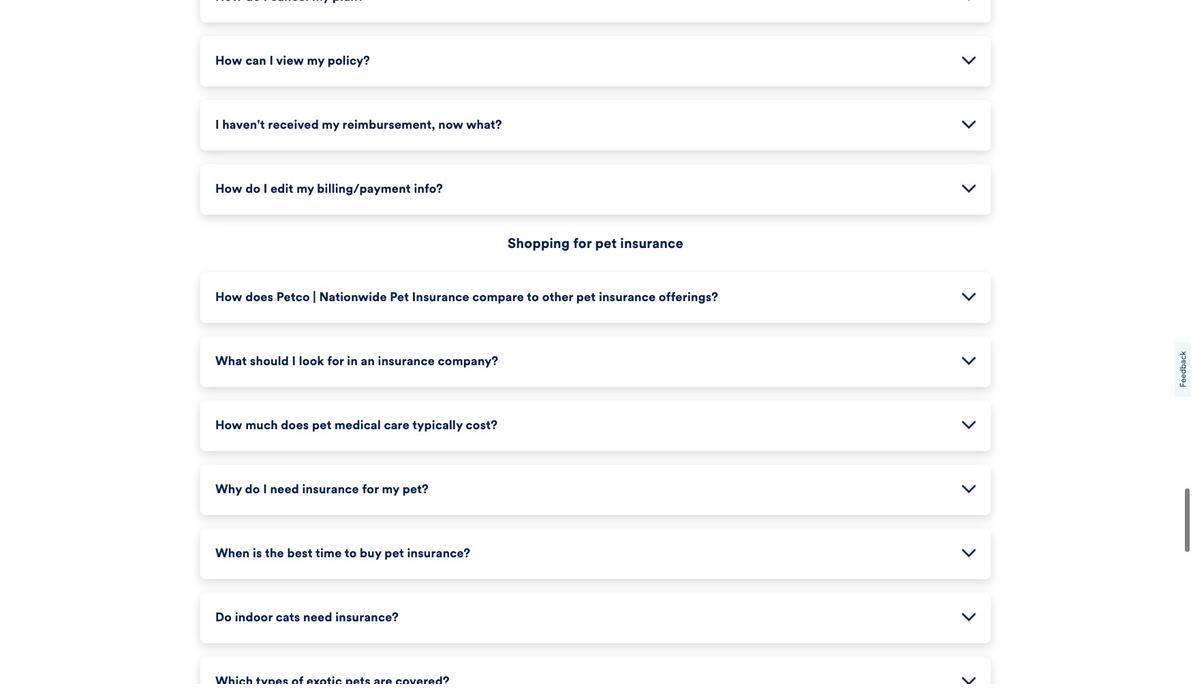 Task type: vqa. For each thing, say whether or not it's contained in the screenshot.
for
yes



Task type: locate. For each thing, give the bounding box(es) containing it.
insurance
[[620, 235, 684, 252]]

shopping for pet insurance
[[508, 235, 684, 252]]

for
[[573, 235, 592, 252]]

shopping
[[508, 235, 570, 252]]

pet
[[595, 235, 617, 252]]



